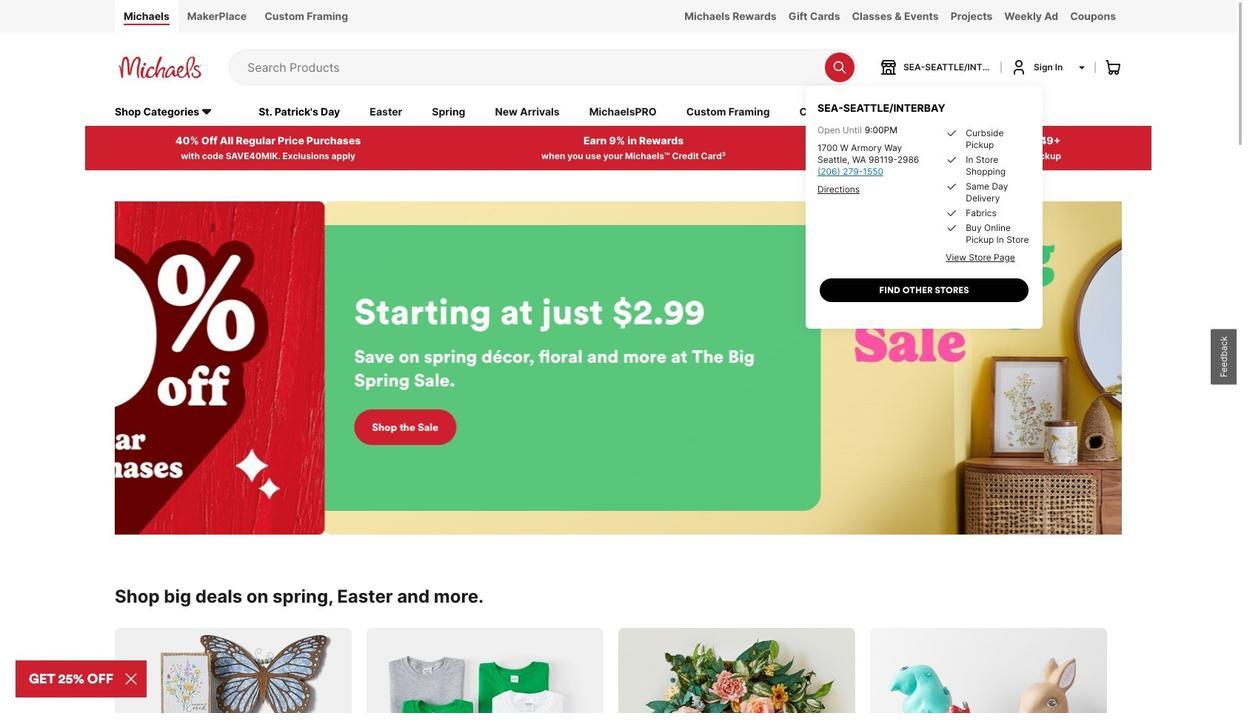 Task type: describe. For each thing, give the bounding box(es) containing it.
search button image
[[832, 60, 847, 75]]

gnome and rabbit ceramic paintable crafts image
[[870, 628, 1107, 713]]

Search Input field
[[247, 50, 818, 84]]

the big spring sale logo in green and pink on yellow wall with natural wood mirror and chest image
[[282, 201, 1244, 534]]

40% off all regular price purchases image
[[0, 201, 282, 534]]



Task type: locate. For each thing, give the bounding box(es) containing it.
grey, white and green folded t-shirts image
[[367, 628, 604, 713]]

tooltip
[[806, 68, 1043, 329]]

green wreath with pink and yellow flowers image
[[618, 628, 855, 713]]

butterfly and floral décor accents on open shelves image
[[115, 628, 352, 713]]



Task type: vqa. For each thing, say whether or not it's contained in the screenshot.
the three wood frames on pink background 'IMAGE'
no



